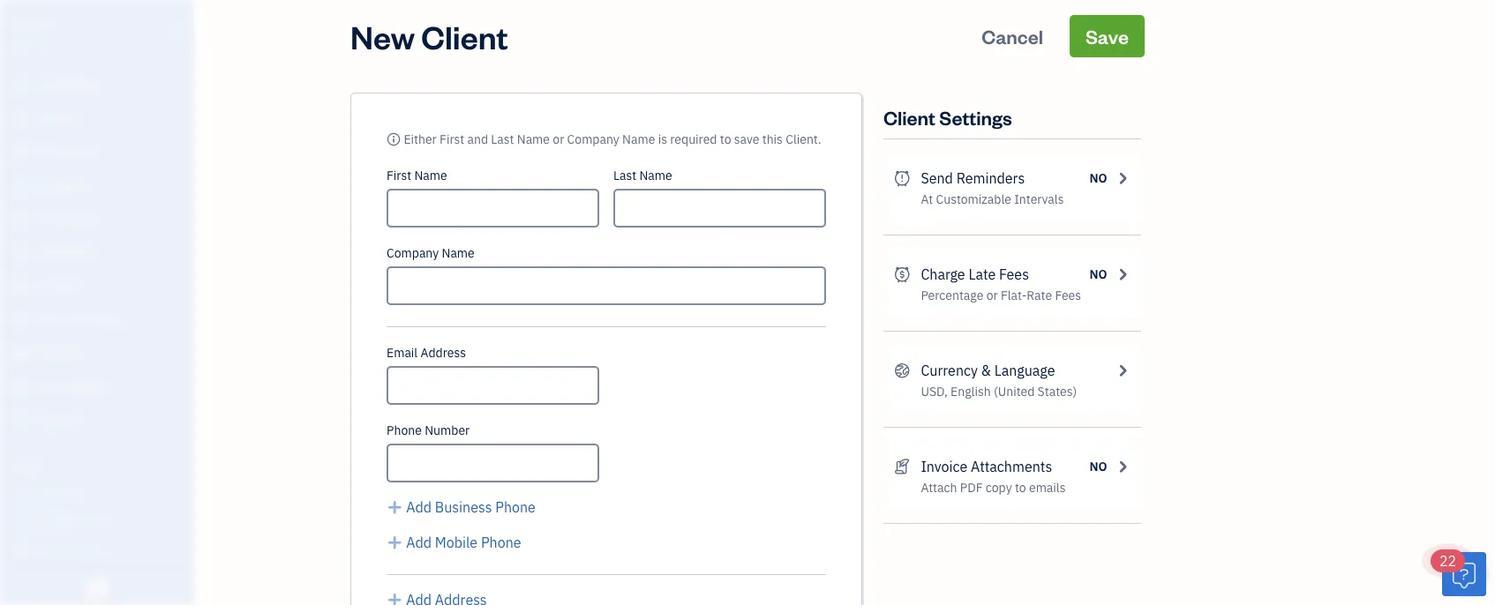 Task type: describe. For each thing, give the bounding box(es) containing it.
business
[[435, 498, 492, 517]]

freshbooks image
[[83, 577, 111, 599]]

add for add mobile phone
[[406, 534, 432, 552]]

charge
[[921, 265, 966, 284]]

address
[[421, 345, 466, 361]]

client.
[[786, 131, 822, 147]]

timer image
[[11, 312, 33, 329]]

at
[[921, 191, 933, 207]]

name for first name
[[414, 167, 447, 184]]

required
[[670, 131, 717, 147]]

is
[[658, 131, 667, 147]]

0 horizontal spatial last
[[491, 131, 514, 147]]

attach pdf copy to emails
[[921, 480, 1066, 496]]

resource center badge image
[[1443, 553, 1487, 597]]

no for invoice attachments
[[1090, 459, 1108, 475]]

new client
[[351, 15, 508, 57]]

project image
[[11, 278, 33, 296]]

0 vertical spatial phone
[[387, 422, 422, 439]]

expense image
[[11, 245, 33, 262]]

client image
[[11, 110, 33, 128]]

22
[[1440, 552, 1457, 571]]

report image
[[11, 412, 33, 430]]

payment image
[[11, 211, 33, 229]]

currency & language
[[921, 362, 1055, 380]]

rate
[[1027, 287, 1053, 304]]

no for send reminders
[[1090, 170, 1108, 186]]

intervals
[[1015, 191, 1064, 207]]

estimate image
[[11, 144, 33, 162]]

add business phone
[[406, 498, 536, 517]]

email address
[[387, 345, 466, 361]]

1 horizontal spatial fees
[[1055, 287, 1082, 304]]

save button
[[1070, 15, 1145, 57]]

1 horizontal spatial first
[[440, 131, 465, 147]]

reminders
[[957, 169, 1025, 188]]

cancel button
[[966, 15, 1060, 57]]

Last Name text field
[[614, 189, 826, 228]]

charge late fees
[[921, 265, 1029, 284]]

mobile
[[435, 534, 478, 552]]

chevronright image for charge late fees
[[1115, 264, 1131, 285]]

invoice
[[921, 458, 968, 476]]

add mobile phone button
[[387, 532, 521, 554]]

language
[[995, 362, 1055, 380]]

usd, english (united states)
[[921, 384, 1077, 400]]

english
[[951, 384, 991, 400]]

0 vertical spatial fees
[[999, 265, 1029, 284]]

save
[[734, 131, 760, 147]]

phone for add mobile phone
[[481, 534, 521, 552]]

1 horizontal spatial last
[[614, 167, 637, 184]]

copy
[[986, 480, 1012, 496]]

attachments
[[971, 458, 1053, 476]]

late
[[969, 265, 996, 284]]

phone for add business phone
[[496, 498, 536, 517]]

first name
[[387, 167, 447, 184]]

name for company name
[[442, 245, 475, 261]]

states)
[[1038, 384, 1077, 400]]

attach
[[921, 480, 958, 496]]

add address image
[[387, 590, 403, 606]]



Task type: locate. For each thing, give the bounding box(es) containing it.
1 vertical spatial first
[[387, 167, 412, 184]]

chevronright image
[[1115, 168, 1131, 189], [1115, 264, 1131, 285], [1115, 360, 1131, 381]]

company
[[567, 131, 620, 147], [387, 245, 439, 261]]

pdf
[[960, 480, 983, 496]]

0 horizontal spatial first
[[387, 167, 412, 184]]

0 vertical spatial to
[[720, 131, 731, 147]]

2 add from the top
[[406, 534, 432, 552]]

fees up flat-
[[999, 265, 1029, 284]]

last down either first and last name or company name is required to save this client.
[[614, 167, 637, 184]]

name
[[517, 131, 550, 147], [623, 131, 655, 147], [414, 167, 447, 184], [640, 167, 673, 184], [442, 245, 475, 261]]

main element
[[0, 0, 238, 606]]

chart image
[[11, 379, 33, 396]]

customizable
[[936, 191, 1012, 207]]

Phone Number text field
[[387, 444, 599, 483]]

1 plus image from the top
[[387, 497, 403, 518]]

add left business
[[406, 498, 432, 517]]

3 chevronright image from the top
[[1115, 360, 1131, 381]]

flat-
[[1001, 287, 1027, 304]]

name right and
[[517, 131, 550, 147]]

plus image left business
[[387, 497, 403, 518]]

2 vertical spatial phone
[[481, 534, 521, 552]]

1 vertical spatial or
[[987, 287, 998, 304]]

2 chevronright image from the top
[[1115, 264, 1131, 285]]

name for last name
[[640, 167, 673, 184]]

company up last name
[[567, 131, 620, 147]]

1 horizontal spatial to
[[1015, 480, 1027, 496]]

0 vertical spatial company
[[567, 131, 620, 147]]

0 horizontal spatial to
[[720, 131, 731, 147]]

name down first name text field
[[442, 245, 475, 261]]

money image
[[11, 345, 33, 363]]

0 vertical spatial plus image
[[387, 497, 403, 518]]

latefees image
[[894, 264, 911, 285]]

2 vertical spatial chevronright image
[[1115, 360, 1131, 381]]

no
[[1090, 170, 1108, 186], [1090, 266, 1108, 283], [1090, 459, 1108, 475]]

Email Address text field
[[387, 366, 599, 405]]

plus image for add business phone
[[387, 497, 403, 518]]

client settings
[[884, 105, 1012, 130]]

items and services image
[[13, 514, 189, 528]]

phone right mobile
[[481, 534, 521, 552]]

1 chevronright image from the top
[[1115, 168, 1131, 189]]

client up latereminders 'image'
[[884, 105, 936, 130]]

either
[[404, 131, 437, 147]]

invoice image
[[11, 177, 33, 195]]

1 vertical spatial no
[[1090, 266, 1108, 283]]

last name
[[614, 167, 673, 184]]

or right and
[[553, 131, 564, 147]]

1 no from the top
[[1090, 170, 1108, 186]]

dashboard image
[[11, 77, 33, 94]]

0 horizontal spatial fees
[[999, 265, 1029, 284]]

this
[[763, 131, 783, 147]]

send
[[921, 169, 953, 188]]

chevronright image
[[1115, 456, 1131, 478]]

to
[[720, 131, 731, 147], [1015, 480, 1027, 496]]

(united
[[994, 384, 1035, 400]]

currencyandlanguage image
[[894, 360, 911, 381]]

to left 'save'
[[720, 131, 731, 147]]

email
[[387, 345, 418, 361]]

0 horizontal spatial company
[[387, 245, 439, 261]]

number
[[425, 422, 470, 439]]

add
[[406, 498, 432, 517], [406, 534, 432, 552]]

emails
[[1029, 480, 1066, 496]]

client right new
[[421, 15, 508, 57]]

phone inside add mobile phone button
[[481, 534, 521, 552]]

add business phone button
[[387, 497, 536, 518]]

0 vertical spatial chevronright image
[[1115, 168, 1131, 189]]

chevronright image for send reminders
[[1115, 168, 1131, 189]]

3 no from the top
[[1090, 459, 1108, 475]]

at customizable intervals
[[921, 191, 1064, 207]]

0 vertical spatial first
[[440, 131, 465, 147]]

name down 'is' on the top of page
[[640, 167, 673, 184]]

add mobile phone
[[406, 534, 521, 552]]

2 plus image from the top
[[387, 532, 403, 554]]

latereminders image
[[894, 168, 911, 189]]

send reminders
[[921, 169, 1025, 188]]

plus image up add address icon
[[387, 532, 403, 554]]

2 vertical spatial no
[[1090, 459, 1108, 475]]

Company Name text field
[[387, 267, 826, 305]]

0 vertical spatial add
[[406, 498, 432, 517]]

1 add from the top
[[406, 498, 432, 517]]

1 horizontal spatial client
[[884, 105, 936, 130]]

0 vertical spatial client
[[421, 15, 508, 57]]

company down 'first name'
[[387, 245, 439, 261]]

phone
[[387, 422, 422, 439], [496, 498, 536, 517], [481, 534, 521, 552]]

1 vertical spatial client
[[884, 105, 936, 130]]

last
[[491, 131, 514, 147], [614, 167, 637, 184]]

percentage or flat-rate fees
[[921, 287, 1082, 304]]

0 vertical spatial last
[[491, 131, 514, 147]]

save
[[1086, 23, 1129, 49]]

phone inside add business phone button
[[496, 498, 536, 517]]

name down either at left
[[414, 167, 447, 184]]

add for add business phone
[[406, 498, 432, 517]]

0 vertical spatial or
[[553, 131, 564, 147]]

plus image for add mobile phone
[[387, 532, 403, 554]]

settings
[[940, 105, 1012, 130]]

1 vertical spatial phone
[[496, 498, 536, 517]]

first down 'primary' 'image'
[[387, 167, 412, 184]]

1 vertical spatial to
[[1015, 480, 1027, 496]]

plus image
[[387, 497, 403, 518], [387, 532, 403, 554]]

last right and
[[491, 131, 514, 147]]

client
[[421, 15, 508, 57], [884, 105, 936, 130]]

fees
[[999, 265, 1029, 284], [1055, 287, 1082, 304]]

1 vertical spatial fees
[[1055, 287, 1082, 304]]

first
[[440, 131, 465, 147], [387, 167, 412, 184]]

22 button
[[1431, 550, 1487, 597]]

phone number
[[387, 422, 470, 439]]

and
[[467, 131, 488, 147]]

team members image
[[13, 486, 189, 500]]

name left 'is' on the top of page
[[623, 131, 655, 147]]

0 horizontal spatial client
[[421, 15, 508, 57]]

company name
[[387, 245, 475, 261]]

invoice attachments
[[921, 458, 1053, 476]]

phone left number
[[387, 422, 422, 439]]

0 horizontal spatial or
[[553, 131, 564, 147]]

apple owner
[[14, 15, 52, 49]]

bank connections image
[[13, 542, 189, 556]]

1 vertical spatial add
[[406, 534, 432, 552]]

1 vertical spatial company
[[387, 245, 439, 261]]

apps image
[[13, 457, 189, 471]]

to right "copy"
[[1015, 480, 1027, 496]]

1 horizontal spatial company
[[567, 131, 620, 147]]

add left mobile
[[406, 534, 432, 552]]

phone down phone number text box
[[496, 498, 536, 517]]

First Name text field
[[387, 189, 599, 228]]

1 horizontal spatial or
[[987, 287, 998, 304]]

first left and
[[440, 131, 465, 147]]

percentage
[[921, 287, 984, 304]]

currency
[[921, 362, 978, 380]]

primary image
[[387, 131, 401, 147]]

1 vertical spatial plus image
[[387, 532, 403, 554]]

or left flat-
[[987, 287, 998, 304]]

invoices image
[[894, 456, 911, 478]]

or
[[553, 131, 564, 147], [987, 287, 998, 304]]

no for charge late fees
[[1090, 266, 1108, 283]]

1 vertical spatial last
[[614, 167, 637, 184]]

cancel
[[982, 23, 1044, 49]]

owner
[[14, 35, 47, 49]]

either first and last name or company name is required to save this client.
[[404, 131, 822, 147]]

&
[[982, 362, 991, 380]]

fees right the rate
[[1055, 287, 1082, 304]]

usd,
[[921, 384, 948, 400]]

new
[[351, 15, 415, 57]]

2 no from the top
[[1090, 266, 1108, 283]]

0 vertical spatial no
[[1090, 170, 1108, 186]]

apple
[[14, 15, 52, 34]]

1 vertical spatial chevronright image
[[1115, 264, 1131, 285]]



Task type: vqa. For each thing, say whether or not it's contained in the screenshot.
Add Address Image
yes



